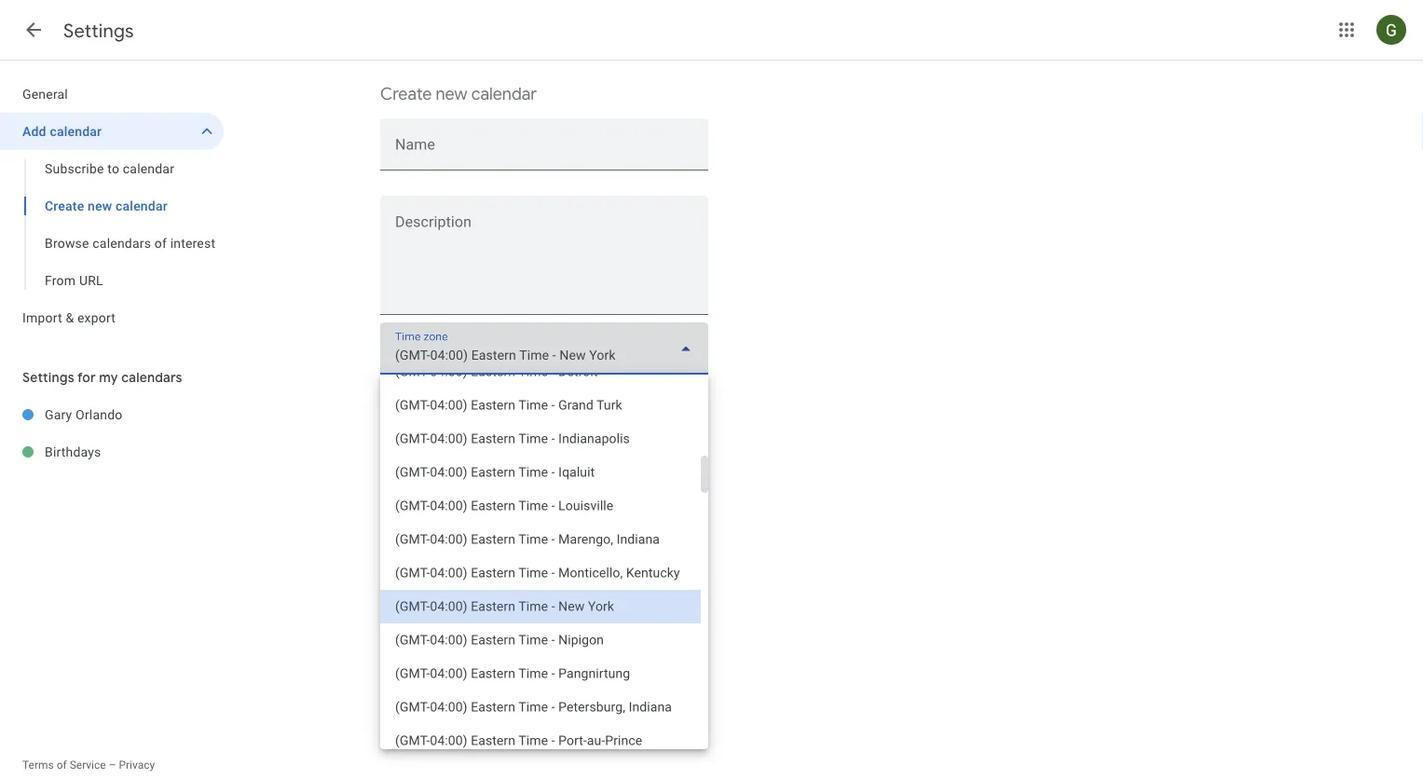 Task type: vqa. For each thing, say whether or not it's contained in the screenshot.
THE NOVEMBER 4 Element
no



Task type: locate. For each thing, give the bounding box(es) containing it.
group
[[0, 150, 224, 299]]

calendars up url
[[93, 235, 151, 251]]

(gmt minus 04:00)eastern time - indianapolis option
[[380, 423, 701, 456]]

terms
[[22, 759, 54, 772]]

birthdays link
[[45, 433, 224, 471]]

0 vertical spatial create
[[380, 83, 432, 105]]

(gmt minus 04:00)eastern time - louisville option
[[380, 490, 701, 523]]

(gmt minus 04:00)eastern time - marengo, indiana option
[[380, 523, 701, 557]]

settings
[[63, 19, 134, 42], [22, 369, 74, 386]]

create
[[380, 83, 432, 105], [45, 198, 84, 213], [403, 458, 445, 474]]

calendar inside tree item
[[50, 124, 102, 139]]

subscribe
[[45, 161, 104, 176]]

(gmt minus 04:00)eastern time - pangnirtung option
[[380, 658, 701, 691]]

1 horizontal spatial create new calendar
[[380, 83, 537, 105]]

go back image
[[22, 19, 45, 41]]

settings heading
[[63, 19, 134, 42]]

browse
[[45, 235, 89, 251]]

None text field
[[380, 217, 708, 307], [395, 402, 694, 428], [380, 217, 708, 307], [395, 402, 694, 428]]

calendars
[[93, 235, 151, 251], [121, 369, 182, 386]]

calendars inside group
[[93, 235, 151, 251]]

new inside group
[[88, 198, 112, 213]]

0 horizontal spatial new
[[88, 198, 112, 213]]

from url
[[45, 273, 103, 288]]

add
[[22, 124, 46, 139]]

settings left for
[[22, 369, 74, 386]]

None field
[[380, 323, 708, 375]]

subscribe to calendar
[[45, 161, 174, 176]]

interest
[[170, 235, 215, 251]]

calendar
[[471, 83, 537, 105], [50, 124, 102, 139], [123, 161, 174, 176], [116, 198, 168, 213], [448, 458, 502, 474]]

create new calendar inside group
[[45, 198, 168, 213]]

1 vertical spatial new
[[88, 198, 112, 213]]

0 vertical spatial settings
[[63, 19, 134, 42]]

1 vertical spatial create new calendar
[[45, 198, 168, 213]]

(gmt minus 04:00)eastern time - port-au-prince option
[[380, 725, 701, 758]]

privacy link
[[119, 759, 155, 772]]

2 vertical spatial create
[[403, 458, 445, 474]]

birthdays
[[45, 444, 101, 460]]

terms of service link
[[22, 759, 106, 772]]

calendars right my
[[121, 369, 182, 386]]

0 horizontal spatial of
[[57, 759, 67, 772]]

0 vertical spatial of
[[154, 235, 167, 251]]

settings right go back icon
[[63, 19, 134, 42]]

create inside button
[[403, 458, 445, 474]]

new
[[436, 83, 467, 105], [88, 198, 112, 213]]

of
[[154, 235, 167, 251], [57, 759, 67, 772]]

0 vertical spatial calendars
[[93, 235, 151, 251]]

0 vertical spatial create new calendar
[[380, 83, 537, 105]]

tree
[[0, 76, 224, 337]]

export
[[77, 310, 116, 325]]

birthdays tree item
[[0, 433, 224, 471]]

None text field
[[395, 138, 694, 164]]

1 vertical spatial settings
[[22, 369, 74, 386]]

0 vertical spatial new
[[436, 83, 467, 105]]

(gmt minus 04:00)eastern time - new york option
[[380, 591, 701, 624]]

settings for my calendars tree
[[0, 396, 224, 471]]

1 horizontal spatial of
[[154, 235, 167, 251]]

of inside group
[[154, 235, 167, 251]]

1 vertical spatial create
[[45, 198, 84, 213]]

gary orlando
[[45, 407, 123, 422]]

add calendar tree item
[[0, 113, 224, 150]]

gary orlando tree item
[[0, 396, 224, 433]]

of left interest
[[154, 235, 167, 251]]

settings for settings
[[63, 19, 134, 42]]

create new calendar
[[380, 83, 537, 105], [45, 198, 168, 213]]

settings for settings for my calendars
[[22, 369, 74, 386]]

for
[[77, 369, 96, 386]]

0 horizontal spatial create new calendar
[[45, 198, 168, 213]]

add calendar
[[22, 124, 102, 139]]

orlando
[[76, 407, 123, 422]]

create inside group
[[45, 198, 84, 213]]

of right terms
[[57, 759, 67, 772]]



Task type: describe. For each thing, give the bounding box(es) containing it.
service
[[70, 759, 106, 772]]

tree containing general
[[0, 76, 224, 337]]

terms of service – privacy
[[22, 759, 155, 772]]

(gmt minus 04:00)eastern time - petersburg, indiana option
[[380, 691, 701, 725]]

browse calendars of interest
[[45, 235, 215, 251]]

(gmt minus 04:00)eastern time - detroit option
[[380, 356, 701, 389]]

import & export
[[22, 310, 116, 325]]

–
[[109, 759, 116, 772]]

(gmt minus 04:00)eastern time - grand turk option
[[380, 389, 701, 423]]

(gmt minus 04:00)eastern time - iqaluit option
[[380, 456, 701, 490]]

1 vertical spatial calendars
[[121, 369, 182, 386]]

create calendar button
[[380, 449, 524, 483]]

create calendar
[[403, 458, 502, 474]]

to
[[107, 161, 119, 176]]

privacy
[[119, 759, 155, 772]]

1 vertical spatial of
[[57, 759, 67, 772]]

gary
[[45, 407, 72, 422]]

1 horizontal spatial new
[[436, 83, 467, 105]]

general
[[22, 86, 68, 102]]

settings for my calendars
[[22, 369, 182, 386]]

(gmt minus 04:00)eastern time - nipigon option
[[380, 624, 701, 658]]

url
[[79, 273, 103, 288]]

group containing subscribe to calendar
[[0, 150, 224, 299]]

calendar inside button
[[448, 458, 502, 474]]

import
[[22, 310, 62, 325]]

from
[[45, 273, 76, 288]]

my
[[99, 369, 118, 386]]

&
[[66, 310, 74, 325]]

(gmt minus 04:00)eastern time - monticello, kentucky option
[[380, 557, 701, 591]]



